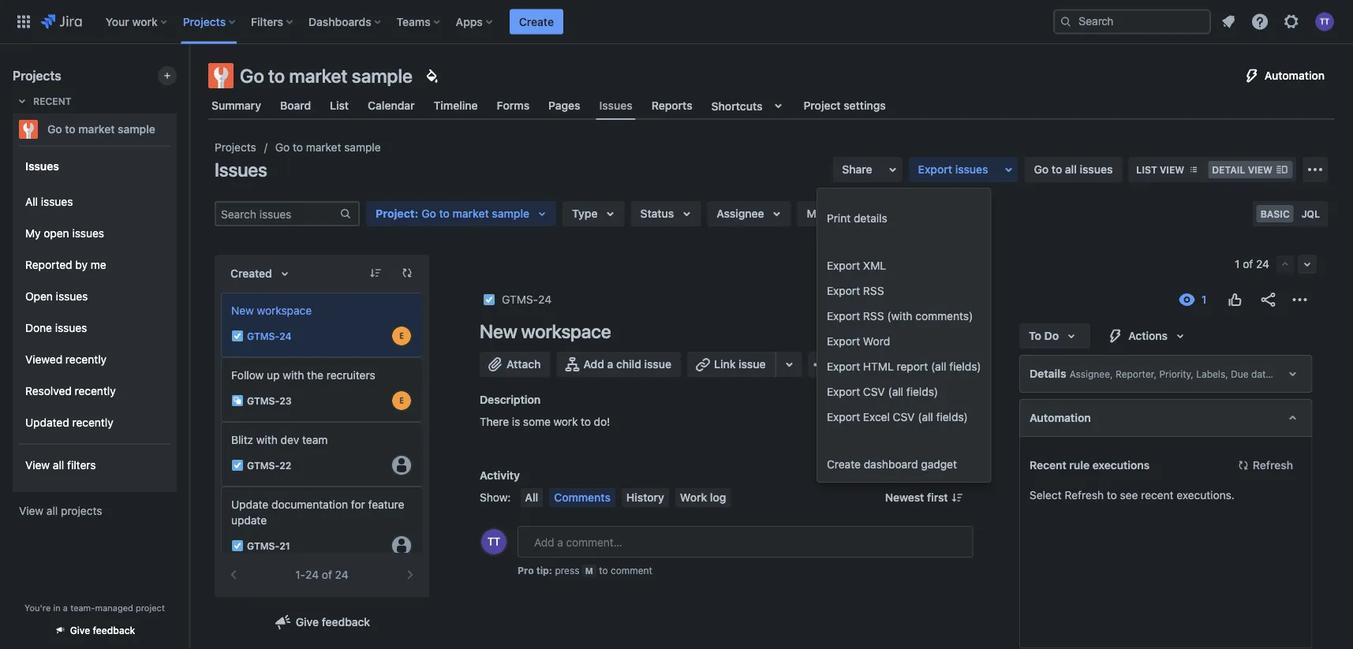 Task type: vqa. For each thing, say whether or not it's contained in the screenshot.
the top None
no



Task type: describe. For each thing, give the bounding box(es) containing it.
list for list view
[[1137, 164, 1158, 175]]

created button
[[221, 261, 304, 286]]

issues inside my open issues link
[[72, 227, 104, 240]]

fields) inside export csv (all fields) link
[[907, 386, 939, 399]]

gtms- for documentation
[[247, 541, 280, 552]]

work inside your work dropdown button
[[132, 15, 158, 28]]

settings image
[[1282, 12, 1301, 31]]

banner containing your work
[[0, 0, 1354, 44]]

summary
[[212, 99, 261, 112]]

0 vertical spatial all
[[1065, 163, 1077, 176]]

assignee
[[717, 207, 764, 220]]

view for list view
[[1160, 164, 1185, 175]]

status
[[640, 207, 674, 220]]

0 horizontal spatial go to market sample link
[[13, 114, 170, 145]]

de
[[1343, 369, 1354, 380]]

help image
[[1251, 12, 1270, 31]]

to
[[1029, 330, 1041, 343]]

print
[[827, 212, 851, 225]]

go down board link
[[275, 141, 290, 154]]

automation element
[[1019, 399, 1312, 437]]

description
[[480, 393, 541, 406]]

all for all
[[525, 491, 538, 504]]

more
[[807, 207, 834, 220]]

calendar
[[368, 99, 415, 112]]

sample down list link
[[344, 141, 381, 154]]

export for export excel csv (all fields)
[[827, 411, 860, 424]]

by
[[75, 259, 88, 272]]

feedback for the right give feedback button
[[322, 616, 370, 629]]

issues inside go to all issues link
[[1080, 163, 1113, 176]]

to down recent
[[65, 123, 76, 136]]

automation inside button
[[1265, 69, 1325, 82]]

your work button
[[101, 9, 173, 34]]

(with
[[887, 310, 913, 323]]

project settings link
[[801, 92, 889, 120]]

24 right 1
[[1256, 258, 1270, 271]]

export rss (with comments) link
[[818, 304, 991, 329]]

export excel csv (all fields)
[[827, 411, 968, 424]]

reported by me
[[25, 259, 106, 272]]

done
[[25, 322, 52, 335]]

appswitcher icon image
[[14, 12, 33, 31]]

some
[[523, 416, 551, 429]]

0 vertical spatial csv
[[863, 386, 885, 399]]

reports link
[[649, 92, 696, 120]]

to down board link
[[293, 141, 303, 154]]

refresh image
[[401, 267, 414, 279]]

excel
[[863, 411, 890, 424]]

group containing issues
[[19, 145, 170, 491]]

update documentation for feature update
[[231, 498, 404, 527]]

22
[[280, 460, 291, 471]]

add a child issue button
[[557, 352, 681, 377]]

updated recently
[[25, 416, 113, 429]]

market up all issues "link"
[[78, 123, 115, 136]]

sample left type
[[492, 207, 530, 220]]

export for export xml
[[827, 259, 860, 272]]

0 horizontal spatial gtms-24
[[247, 331, 292, 342]]

add a child issue
[[584, 358, 672, 371]]

share image
[[1259, 290, 1278, 309]]

to right m
[[599, 565, 608, 576]]

details element
[[1019, 355, 1354, 393]]

1 vertical spatial a
[[63, 603, 68, 613]]

24 inside list box
[[280, 331, 292, 342]]

viewed
[[25, 353, 62, 366]]

actions button
[[1097, 324, 1199, 349]]

child
[[616, 358, 642, 371]]

detail
[[1212, 164, 1246, 175]]

teams button
[[392, 9, 446, 34]]

1
[[1235, 258, 1240, 271]]

task element containing update documentation for feature update
[[221, 487, 423, 567]]

set background color image
[[422, 66, 441, 85]]

task image for new workspace
[[231, 330, 244, 343]]

all button
[[520, 489, 543, 507]]

for
[[351, 498, 365, 511]]

feedback for the left give feedback button
[[93, 625, 135, 637]]

details
[[1030, 367, 1066, 380]]

tip:
[[536, 565, 552, 576]]

create project image
[[161, 69, 174, 82]]

all for projects
[[46, 505, 58, 518]]

attach button
[[480, 352, 550, 377]]

task element containing new workspace
[[221, 293, 423, 358]]

gadget
[[921, 458, 957, 471]]

copy link to issue image
[[549, 293, 561, 305]]

work log
[[680, 491, 726, 504]]

share button
[[833, 157, 903, 182]]

go up summary
[[240, 65, 264, 87]]

0 vertical spatial new
[[231, 304, 254, 317]]

export for export rss (with comments)
[[827, 310, 860, 323]]

gtms- for workspace
[[247, 331, 280, 342]]

there
[[480, 416, 509, 429]]

apps button
[[451, 9, 499, 34]]

there is some work to do!
[[480, 416, 610, 429]]

gtms-23
[[247, 395, 292, 406]]

settings
[[844, 99, 886, 112]]

gtms- inside gtms-24 link
[[502, 293, 538, 306]]

recently for updated recently
[[72, 416, 113, 429]]

follow up with the recruiters
[[231, 369, 375, 382]]

comments
[[554, 491, 611, 504]]

export for export issues
[[918, 163, 953, 176]]

project settings
[[804, 99, 886, 112]]

task image for update documentation for feature update
[[231, 540, 244, 552]]

feature
[[368, 498, 404, 511]]

export word
[[827, 335, 890, 348]]

give feedback for the right give feedback button
[[296, 616, 370, 629]]

due
[[1231, 369, 1249, 380]]

newest
[[885, 491, 924, 504]]

automation button
[[1233, 63, 1335, 88]]

recent
[[33, 95, 71, 107]]

rss for export rss (with comments)
[[863, 310, 884, 323]]

search image
[[1060, 15, 1073, 28]]

24 right task image
[[538, 293, 552, 306]]

all for all issues
[[25, 195, 38, 208]]

(all for report
[[931, 360, 947, 373]]

issues for export issues
[[956, 163, 989, 176]]

recruiters
[[327, 369, 375, 382]]

gtms-21
[[247, 541, 290, 552]]

update
[[231, 514, 267, 527]]

team-
[[70, 603, 95, 613]]

project for project settings
[[804, 99, 841, 112]]

managed
[[95, 603, 133, 613]]

tracking,
[[1301, 369, 1340, 380]]

sub-task element
[[221, 358, 423, 422]]

pro
[[518, 565, 534, 576]]

recently for viewed recently
[[65, 353, 107, 366]]

to up board
[[268, 65, 285, 87]]

actions
[[1128, 330, 1168, 343]]

go right open export issues dropdown icon
[[1034, 163, 1049, 176]]

to left "do!"
[[581, 416, 591, 429]]

1 vertical spatial (all
[[888, 386, 904, 399]]

do
[[1044, 330, 1059, 343]]

create button
[[510, 9, 563, 34]]

you're in a team-managed project
[[25, 603, 165, 613]]

details assignee, reporter, priority, labels, due date, time tracking, de
[[1030, 367, 1354, 380]]

export rss link
[[818, 279, 991, 304]]

Search issues text field
[[216, 203, 339, 225]]

is
[[512, 416, 520, 429]]

view for view all filters
[[25, 459, 50, 472]]

projects
[[61, 505, 102, 518]]

market up list link
[[289, 65, 348, 87]]

sort descending image
[[369, 267, 382, 279]]

to do
[[1029, 330, 1059, 343]]

give feedback for the left give feedback button
[[70, 625, 135, 637]]

project for project : go to market sample
[[376, 207, 415, 220]]

status button
[[631, 201, 701, 227]]

issues for left go to market sample link
[[25, 159, 59, 172]]

24 right 1-
[[335, 569, 349, 582]]

open
[[44, 227, 69, 240]]

task image for blitz with dev team
[[231, 459, 244, 472]]

issues inside tab list
[[599, 99, 633, 112]]

assignee,
[[1070, 369, 1113, 380]]

issues for open issues
[[56, 290, 88, 303]]

details
[[854, 212, 888, 225]]

vote options: no one has voted for this issue yet. image
[[1226, 290, 1245, 309]]

1 horizontal spatial new
[[480, 320, 517, 343]]

add to starred image
[[172, 120, 191, 139]]

more button
[[798, 201, 859, 227]]

0 horizontal spatial new workspace
[[231, 304, 312, 317]]

pro tip: press m to comment
[[518, 565, 653, 576]]

tab list containing issues
[[199, 92, 1344, 120]]

link
[[714, 358, 736, 371]]

go to all issues link
[[1025, 157, 1123, 182]]

filters button
[[246, 9, 299, 34]]



Task type: locate. For each thing, give the bounding box(es) containing it.
view left projects
[[19, 505, 44, 518]]

2 vertical spatial task image
[[231, 540, 244, 552]]

collapse recent projects image
[[13, 92, 32, 110]]

group containing export xml
[[818, 249, 991, 435]]

export for export rss
[[827, 285, 860, 298]]

do!
[[594, 416, 610, 429]]

fields) for csv
[[936, 411, 968, 424]]

1 issue from the left
[[644, 358, 672, 371]]

resolved recently link
[[19, 376, 170, 407]]

tab list
[[199, 92, 1344, 120]]

1 horizontal spatial csv
[[893, 411, 915, 424]]

view all projects
[[19, 505, 102, 518]]

market right :
[[453, 207, 489, 220]]

create dashboard gadget button
[[818, 452, 991, 477]]

projects button
[[178, 9, 242, 34]]

1 horizontal spatial gtms-24
[[502, 293, 552, 306]]

projects inside popup button
[[183, 15, 226, 28]]

1 horizontal spatial view
[[1248, 164, 1273, 175]]

to
[[268, 65, 285, 87], [65, 123, 76, 136], [293, 141, 303, 154], [1052, 163, 1062, 176], [439, 207, 450, 220], [581, 416, 591, 429], [599, 565, 608, 576]]

view inside group
[[25, 459, 50, 472]]

go to market sample
[[240, 65, 413, 87], [47, 123, 155, 136], [275, 141, 381, 154]]

sample up calendar
[[352, 65, 413, 87]]

create inside menu
[[827, 458, 861, 471]]

1 horizontal spatial issue
[[739, 358, 766, 371]]

banner
[[0, 0, 1354, 44]]

save filter
[[876, 207, 928, 220]]

apps
[[456, 15, 483, 28]]

done issues
[[25, 322, 87, 335]]

issues inside the done issues link
[[55, 322, 87, 335]]

projects up sidebar navigation image
[[183, 15, 226, 28]]

list box containing new workspace
[[221, 293, 423, 650]]

export down export rss
[[827, 310, 860, 323]]

all inside button
[[525, 491, 538, 504]]

project
[[804, 99, 841, 112], [376, 207, 415, 220]]

word
[[863, 335, 890, 348]]

log
[[710, 491, 726, 504]]

view left detail
[[1160, 164, 1185, 175]]

0 vertical spatial all
[[25, 195, 38, 208]]

1 horizontal spatial give feedback
[[296, 616, 370, 629]]

0 vertical spatial rss
[[863, 285, 884, 298]]

rss up word
[[863, 310, 884, 323]]

work
[[680, 491, 707, 504]]

export up export rss
[[827, 259, 860, 272]]

of right 1
[[1243, 258, 1253, 271]]

automation image
[[1243, 66, 1262, 85]]

0 vertical spatial list
[[330, 99, 349, 112]]

xml
[[863, 259, 886, 272]]

workspace down copy link to issue icon
[[521, 320, 611, 343]]

export left excel
[[827, 411, 860, 424]]

view all filters
[[25, 459, 96, 472]]

1 vertical spatial automation
[[1030, 412, 1091, 425]]

issues up all issues
[[25, 159, 59, 172]]

24
[[1256, 258, 1270, 271], [538, 293, 552, 306], [280, 331, 292, 342], [306, 569, 319, 582], [335, 569, 349, 582]]

issues up viewed recently
[[55, 322, 87, 335]]

give feedback button down you're in a team-managed project on the bottom left of page
[[45, 618, 145, 644]]

gtms- down 'update'
[[247, 541, 280, 552]]

with inside sub-task element
[[283, 369, 304, 382]]

1 vertical spatial recently
[[75, 385, 116, 398]]

print details
[[827, 212, 888, 225]]

all issues link
[[19, 186, 170, 218]]

export excel csv (all fields) link
[[818, 405, 991, 430]]

Add a comment… field
[[518, 526, 974, 558]]

task image down 'update'
[[231, 540, 244, 552]]

new down created
[[231, 304, 254, 317]]

all for filters
[[53, 459, 64, 472]]

recently for resolved recently
[[75, 385, 116, 398]]

0 horizontal spatial new
[[231, 304, 254, 317]]

1 horizontal spatial a
[[607, 358, 614, 371]]

pages
[[549, 99, 581, 112]]

1 vertical spatial all
[[525, 491, 538, 504]]

1 vertical spatial eloisefrancis23 image
[[392, 391, 411, 410]]

1-
[[295, 569, 306, 582]]

0 vertical spatial gtms-24
[[502, 293, 552, 306]]

viewed recently link
[[19, 344, 170, 376]]

fields) inside export excel csv (all fields) "link"
[[936, 411, 968, 424]]

eloisefrancis23 image
[[392, 327, 411, 346], [392, 391, 411, 410]]

with left dev
[[256, 434, 278, 447]]

0 vertical spatial a
[[607, 358, 614, 371]]

fields)
[[950, 360, 981, 373], [907, 386, 939, 399], [936, 411, 968, 424]]

project left settings
[[804, 99, 841, 112]]

1 horizontal spatial with
[[283, 369, 304, 382]]

1 horizontal spatial create
[[827, 458, 861, 471]]

1 vertical spatial work
[[554, 416, 578, 429]]

give feedback down you're in a team-managed project on the bottom left of page
[[70, 625, 135, 637]]

projects link
[[215, 138, 256, 157]]

export down export xml
[[827, 285, 860, 298]]

1 eloisefrancis23 image from the top
[[392, 327, 411, 346]]

export rss
[[827, 285, 884, 298]]

list view
[[1137, 164, 1185, 175]]

all inside "link"
[[25, 195, 38, 208]]

create left dashboard
[[827, 458, 861, 471]]

work right some
[[554, 416, 578, 429]]

type
[[572, 207, 598, 220]]

group containing all issues
[[19, 182, 170, 444]]

0 vertical spatial go to market sample
[[240, 65, 413, 87]]

1 vertical spatial workspace
[[521, 320, 611, 343]]

fields) down "report"
[[907, 386, 939, 399]]

issues right open
[[72, 227, 104, 240]]

go to market sample link
[[13, 114, 170, 145], [275, 138, 381, 157]]

1 task image from the top
[[231, 330, 244, 343]]

2 vertical spatial all
[[46, 505, 58, 518]]

go down recent
[[47, 123, 62, 136]]

notifications image
[[1219, 12, 1238, 31]]

task image down blitz
[[231, 459, 244, 472]]

documentation
[[272, 498, 348, 511]]

projects for "projects" link
[[215, 141, 256, 154]]

a right add
[[607, 358, 614, 371]]

all right show:
[[525, 491, 538, 504]]

export csv (all fields) link
[[818, 380, 991, 405]]

share
[[842, 163, 873, 176]]

show:
[[480, 491, 511, 504]]

list right go to all issues link
[[1137, 164, 1158, 175]]

1 vertical spatial all
[[53, 459, 64, 472]]

issues inside export issues button
[[956, 163, 989, 176]]

type button
[[563, 201, 625, 227]]

link issue button
[[687, 352, 777, 377]]

comments)
[[916, 310, 973, 323]]

view right detail
[[1248, 164, 1273, 175]]

sub task image
[[231, 395, 244, 407]]

gtms- up up
[[247, 331, 280, 342]]

view for view all projects
[[19, 505, 44, 518]]

forms link
[[494, 92, 533, 120]]

recently down the done issues link at left
[[65, 353, 107, 366]]

done issues link
[[19, 313, 170, 344]]

shortcuts
[[712, 99, 763, 112]]

issues left the list view
[[1080, 163, 1113, 176]]

0 horizontal spatial automation
[[1030, 412, 1091, 425]]

(all for csv
[[918, 411, 934, 424]]

filter
[[904, 207, 928, 220]]

(all up export excel csv (all fields)
[[888, 386, 904, 399]]

1 vertical spatial projects
[[13, 68, 61, 83]]

(all
[[931, 360, 947, 373], [888, 386, 904, 399], [918, 411, 934, 424]]

24 up up
[[280, 331, 292, 342]]

fields) for report
[[950, 360, 981, 373]]

gtms- right sub task image on the left bottom of the page
[[247, 395, 280, 406]]

issue right link
[[739, 358, 766, 371]]

task element up 1-24 of 24
[[221, 487, 423, 567]]

a inside button
[[607, 358, 614, 371]]

to right :
[[439, 207, 450, 220]]

(all inside "link"
[[918, 411, 934, 424]]

press
[[555, 565, 580, 576]]

me
[[91, 259, 106, 272]]

time
[[1277, 369, 1299, 380]]

1 horizontal spatial work
[[554, 416, 578, 429]]

in
[[53, 603, 61, 613]]

sample left add to starred icon
[[118, 123, 155, 136]]

1 vertical spatial project
[[376, 207, 415, 220]]

sample
[[352, 65, 413, 87], [118, 123, 155, 136], [344, 141, 381, 154], [492, 207, 530, 220]]

export up add app icon
[[827, 335, 860, 348]]

0 horizontal spatial view
[[1160, 164, 1185, 175]]

0 horizontal spatial give
[[70, 625, 90, 637]]

newest first image
[[951, 492, 964, 504]]

0 horizontal spatial project
[[376, 207, 415, 220]]

csv down export csv (all fields) link
[[893, 411, 915, 424]]

go to market sample down recent
[[47, 123, 155, 136]]

team
[[302, 434, 328, 447]]

created
[[230, 267, 272, 280]]

2 task image from the top
[[231, 459, 244, 472]]

menu bar
[[517, 489, 734, 507]]

0 vertical spatial work
[[132, 15, 158, 28]]

jql
[[1302, 208, 1320, 219]]

update
[[231, 498, 269, 511]]

all right open export issues dropdown icon
[[1065, 163, 1077, 176]]

with right up
[[283, 369, 304, 382]]

export for export csv (all fields)
[[827, 386, 860, 399]]

0 vertical spatial projects
[[183, 15, 226, 28]]

0 vertical spatial recently
[[65, 353, 107, 366]]

issues for all issues
[[41, 195, 73, 208]]

1 vertical spatial go to market sample
[[47, 123, 155, 136]]

1 vertical spatial with
[[256, 434, 278, 447]]

menu
[[818, 189, 991, 482]]

to right open export issues dropdown icon
[[1052, 163, 1062, 176]]

new down task image
[[480, 320, 517, 343]]

timeline
[[434, 99, 478, 112]]

1 vertical spatial new
[[480, 320, 517, 343]]

0 vertical spatial task image
[[231, 330, 244, 343]]

0 vertical spatial create
[[519, 15, 554, 28]]

1 vertical spatial gtms-24
[[247, 331, 292, 342]]

task element up 'the'
[[221, 293, 423, 358]]

recently
[[65, 353, 107, 366], [75, 385, 116, 398], [72, 416, 113, 429]]

2 rss from the top
[[863, 310, 884, 323]]

1 horizontal spatial of
[[1243, 258, 1253, 271]]

your profile and settings image
[[1316, 12, 1335, 31]]

1 rss from the top
[[863, 285, 884, 298]]

group
[[19, 145, 170, 491], [19, 182, 170, 444], [818, 249, 991, 435]]

1 vertical spatial of
[[322, 569, 332, 582]]

open issues link
[[19, 281, 170, 313]]

list for list
[[330, 99, 349, 112]]

0 horizontal spatial list
[[330, 99, 349, 112]]

2 vertical spatial projects
[[215, 141, 256, 154]]

0 horizontal spatial of
[[322, 569, 332, 582]]

give down team-
[[70, 625, 90, 637]]

export for export html report (all fields)
[[827, 360, 860, 373]]

projects for the projects popup button
[[183, 15, 226, 28]]

go to market sample down list link
[[275, 141, 381, 154]]

0 horizontal spatial issue
[[644, 358, 672, 371]]

0 horizontal spatial with
[[256, 434, 278, 447]]

task element containing blitz with dev team
[[221, 422, 423, 487]]

profile image of terry turtle image
[[481, 530, 507, 555]]

m
[[585, 566, 593, 576]]

jira image
[[41, 12, 82, 31], [41, 12, 82, 31]]

issues left open export issues dropdown icon
[[956, 163, 989, 176]]

(all down export csv (all fields) link
[[918, 411, 934, 424]]

0 vertical spatial view
[[25, 459, 50, 472]]

Search field
[[1054, 9, 1211, 34]]

gtms-24 link
[[502, 290, 552, 309]]

task element
[[221, 293, 423, 358], [221, 422, 423, 487], [221, 487, 423, 567]]

1 horizontal spatial issues
[[215, 159, 267, 181]]

issues down "projects" link
[[215, 159, 267, 181]]

0 horizontal spatial create
[[519, 15, 554, 28]]

create dashboard gadget
[[827, 458, 957, 471]]

0 vertical spatial automation
[[1265, 69, 1325, 82]]

gtms- down "blitz with dev team"
[[247, 460, 280, 471]]

give down 1-
[[296, 616, 319, 629]]

link web pages and more image
[[780, 355, 799, 374]]

1 vertical spatial create
[[827, 458, 861, 471]]

import and bulk change issues image
[[1306, 160, 1325, 179]]

export right open share dialog image
[[918, 163, 953, 176]]

work
[[132, 15, 158, 28], [554, 416, 578, 429]]

all up my
[[25, 195, 38, 208]]

open share dialog image
[[884, 160, 903, 179]]

work right your in the top of the page
[[132, 15, 158, 28]]

gtms- for up
[[247, 395, 280, 406]]

(all right "report"
[[931, 360, 947, 373]]

csv inside "link"
[[893, 411, 915, 424]]

menu bar containing all
[[517, 489, 734, 507]]

export issues
[[918, 163, 989, 176]]

1 vertical spatial rss
[[863, 310, 884, 323]]

csv up excel
[[863, 386, 885, 399]]

eloisefrancis23 image for follow up with the recruiters
[[392, 391, 411, 410]]

0 vertical spatial project
[[804, 99, 841, 112]]

issue inside button
[[739, 358, 766, 371]]

my open issues
[[25, 227, 104, 240]]

project up refresh image in the top left of the page
[[376, 207, 415, 220]]

0 horizontal spatial csv
[[863, 386, 885, 399]]

2 vertical spatial fields)
[[936, 411, 968, 424]]

automation down details
[[1030, 412, 1091, 425]]

2 vertical spatial go to market sample
[[275, 141, 381, 154]]

open issues
[[25, 290, 88, 303]]

0 vertical spatial fields)
[[950, 360, 981, 373]]

export inside "link"
[[827, 411, 860, 424]]

workspace inside list box
[[257, 304, 312, 317]]

export xml
[[827, 259, 886, 272]]

task image up follow
[[231, 330, 244, 343]]

primary element
[[9, 0, 1054, 44]]

fields) right "report"
[[950, 360, 981, 373]]

go to market sample up list link
[[240, 65, 413, 87]]

fields) up gadget
[[936, 411, 968, 424]]

2 vertical spatial recently
[[72, 416, 113, 429]]

rss
[[863, 285, 884, 298], [863, 310, 884, 323]]

forms
[[497, 99, 530, 112]]

sidebar navigation image
[[172, 63, 207, 95]]

2 issue from the left
[[739, 358, 766, 371]]

export for export word
[[827, 335, 860, 348]]

1 horizontal spatial all
[[525, 491, 538, 504]]

1 task element from the top
[[221, 293, 423, 358]]

2 task element from the top
[[221, 422, 423, 487]]

1 horizontal spatial give feedback button
[[264, 610, 380, 635]]

rss for export rss
[[863, 285, 884, 298]]

3 task image from the top
[[231, 540, 244, 552]]

your
[[106, 15, 129, 28]]

follow
[[231, 369, 264, 382]]

1 vertical spatial new workspace
[[480, 320, 611, 343]]

give feedback down 1-24 of 24
[[296, 616, 370, 629]]

view for detail view
[[1248, 164, 1273, 175]]

2 vertical spatial (all
[[918, 411, 934, 424]]

export xml link
[[818, 253, 991, 279]]

0 horizontal spatial give feedback button
[[45, 618, 145, 644]]

market down list link
[[306, 141, 341, 154]]

rss down "xml"
[[863, 285, 884, 298]]

0 horizontal spatial all
[[25, 195, 38, 208]]

gtms- right task image
[[502, 293, 538, 306]]

issue inside button
[[644, 358, 672, 371]]

project
[[136, 603, 165, 613]]

issues inside open issues link
[[56, 290, 88, 303]]

0 vertical spatial with
[[283, 369, 304, 382]]

menu containing print details
[[818, 189, 991, 482]]

export inside button
[[918, 163, 953, 176]]

order by image
[[275, 264, 294, 283]]

assignee button
[[707, 201, 791, 227]]

you're
[[25, 603, 51, 613]]

task image
[[483, 294, 496, 306]]

0 horizontal spatial work
[[132, 15, 158, 28]]

gtms-24 up up
[[247, 331, 292, 342]]

resolved recently
[[25, 385, 116, 398]]

0 horizontal spatial feedback
[[93, 625, 135, 637]]

1 vertical spatial view
[[19, 505, 44, 518]]

workspace
[[257, 304, 312, 317], [521, 320, 611, 343]]

comments button
[[549, 489, 616, 507]]

1 horizontal spatial new workspace
[[480, 320, 611, 343]]

projects down summary link
[[215, 141, 256, 154]]

eloisefrancis23 image for new workspace
[[392, 327, 411, 346]]

reports
[[652, 99, 693, 112]]

0 horizontal spatial issues
[[25, 159, 59, 172]]

issues for done issues
[[55, 322, 87, 335]]

1 horizontal spatial workspace
[[521, 320, 611, 343]]

1 horizontal spatial give
[[296, 616, 319, 629]]

create inside the primary element
[[519, 15, 554, 28]]

0 vertical spatial new workspace
[[231, 304, 312, 317]]

calendar link
[[365, 92, 418, 120]]

gtms-24 right task image
[[502, 293, 552, 306]]

automation
[[1265, 69, 1325, 82], [1030, 412, 1091, 425]]

1 vertical spatial csv
[[893, 411, 915, 424]]

export rss (with comments)
[[827, 310, 973, 323]]

1 horizontal spatial feedback
[[322, 616, 370, 629]]

issues for "projects" link
[[215, 159, 267, 181]]

view down updated
[[25, 459, 50, 472]]

all left projects
[[46, 505, 58, 518]]

1 view from the left
[[1160, 164, 1185, 175]]

1 horizontal spatial go to market sample link
[[275, 138, 381, 157]]

recently down the resolved recently link at the bottom
[[72, 416, 113, 429]]

0 vertical spatial workspace
[[257, 304, 312, 317]]

list box
[[221, 293, 423, 650]]

all left filters
[[53, 459, 64, 472]]

2 view from the left
[[1248, 164, 1273, 175]]

gtms- inside sub-task element
[[247, 395, 280, 406]]

0 horizontal spatial a
[[63, 603, 68, 613]]

1 horizontal spatial project
[[804, 99, 841, 112]]

add app image
[[812, 356, 831, 374]]

go to market sample link down list link
[[275, 138, 381, 157]]

0 vertical spatial eloisefrancis23 image
[[392, 327, 411, 346]]

projects up collapse recent projects icon
[[13, 68, 61, 83]]

24 down update documentation for feature update
[[306, 569, 319, 582]]

0 horizontal spatial workspace
[[257, 304, 312, 317]]

project : go to market sample
[[376, 207, 530, 220]]

0 vertical spatial (all
[[931, 360, 947, 373]]

filters
[[67, 459, 96, 472]]

gtms- for with
[[247, 460, 280, 471]]

create for create
[[519, 15, 554, 28]]

task image
[[231, 330, 244, 343], [231, 459, 244, 472], [231, 540, 244, 552]]

go right :
[[422, 207, 436, 220]]

new workspace down copy link to issue icon
[[480, 320, 611, 343]]

0 vertical spatial of
[[1243, 258, 1253, 271]]

export csv (all fields)
[[827, 386, 939, 399]]

work log button
[[675, 489, 731, 507]]

1 vertical spatial fields)
[[907, 386, 939, 399]]

2 horizontal spatial issues
[[599, 99, 633, 112]]

automation right automation image
[[1265, 69, 1325, 82]]

0 horizontal spatial give feedback
[[70, 625, 135, 637]]

feedback down managed at the bottom
[[93, 625, 135, 637]]

fields) inside export html report (all fields) link
[[950, 360, 981, 373]]

2 eloisefrancis23 image from the top
[[392, 391, 411, 410]]

open
[[25, 290, 53, 303]]

issues inside group
[[25, 159, 59, 172]]

create for create dashboard gadget
[[827, 458, 861, 471]]

issues up open
[[41, 195, 73, 208]]

1 horizontal spatial list
[[1137, 164, 1158, 175]]

detail view
[[1212, 164, 1273, 175]]

issues right pages at the top of the page
[[599, 99, 633, 112]]

3 task element from the top
[[221, 487, 423, 567]]

go to market sample link down recent
[[13, 114, 170, 145]]

1 vertical spatial list
[[1137, 164, 1158, 175]]

issues inside all issues "link"
[[41, 195, 73, 208]]

timeline link
[[431, 92, 481, 120]]

actions image
[[1290, 290, 1309, 309]]

open export issues dropdown image
[[1000, 160, 1019, 179]]

1 horizontal spatial automation
[[1265, 69, 1325, 82]]

1 vertical spatial task image
[[231, 459, 244, 472]]

issues down reported by me on the top left
[[56, 290, 88, 303]]

updated
[[25, 416, 69, 429]]



